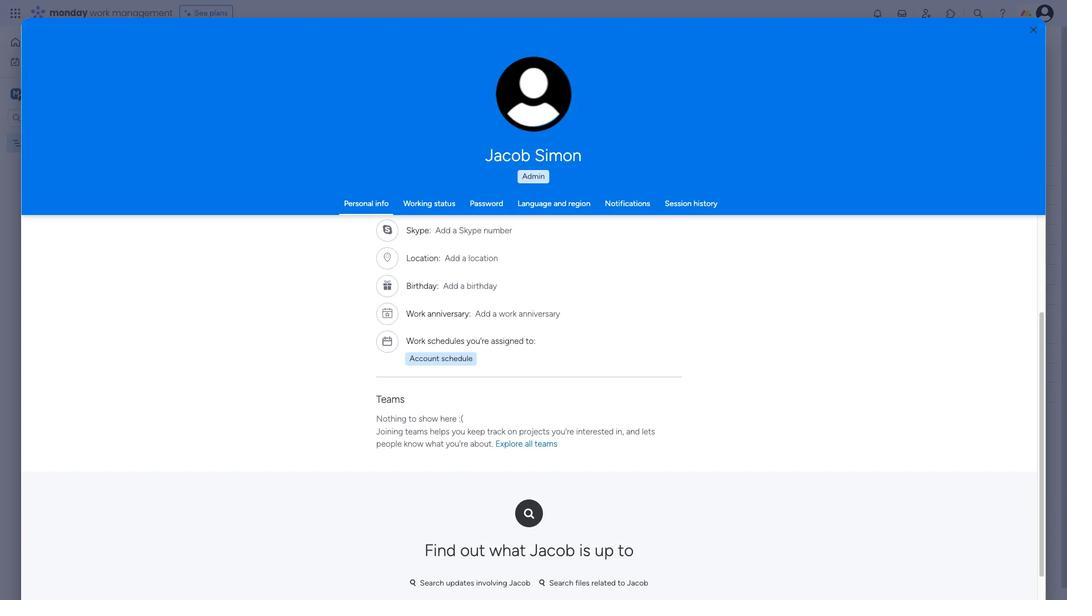 Task type: describe. For each thing, give the bounding box(es) containing it.
started
[[475, 191, 501, 200]]

add for add a location
[[445, 253, 460, 263]]

search files related to jacob button
[[535, 574, 653, 592]]

to:
[[526, 336, 536, 346]]

select product image
[[10, 8, 21, 19]]

know
[[404, 439, 424, 449]]

change
[[510, 100, 535, 109]]

not started
[[460, 191, 501, 200]]

joining teams helps you keep track on projects you're interested in, and lets people know what you're about.
[[377, 427, 655, 449]]

owner
[[404, 348, 428, 358]]

find out what jacob is up to
[[425, 541, 634, 561]]

1 horizontal spatial teams
[[535, 439, 558, 449]]

0 horizontal spatial keep
[[385, 62, 401, 71]]

profile
[[537, 100, 557, 109]]

jacob up admin
[[485, 146, 530, 166]]

1 vertical spatial what
[[490, 541, 526, 561]]

birthday
[[467, 281, 497, 291]]

skype: add a skype number
[[407, 226, 512, 236]]

see for see plans
[[194, 8, 208, 18]]

project
[[473, 62, 498, 71]]

1 horizontal spatial and
[[554, 199, 566, 208]]

m
[[13, 89, 19, 98]]

see plans button
[[179, 5, 233, 22]]

0 vertical spatial work
[[90, 7, 110, 19]]

0 vertical spatial track
[[403, 62, 421, 71]]

find
[[425, 541, 456, 561]]

search updates involving jacob
[[420, 578, 531, 588]]

updates
[[446, 578, 474, 588]]

search files related to jacob
[[549, 578, 648, 588]]

helps
[[430, 427, 450, 437]]

up
[[595, 541, 614, 561]]

m button
[[8, 84, 111, 103]]

status
[[469, 348, 492, 358]]

account schedule
[[410, 354, 473, 363]]

search updates involving jacob button
[[406, 574, 535, 592]]

help image
[[997, 8, 1008, 19]]

timelines
[[337, 62, 368, 71]]

project
[[210, 211, 235, 220]]

inbox image
[[896, 8, 908, 19]]

working status link
[[403, 199, 455, 208]]

my work image
[[10, 56, 20, 66]]

see for see more
[[507, 61, 520, 71]]

apps image
[[945, 8, 956, 19]]

number
[[484, 226, 512, 236]]

assign
[[270, 62, 293, 71]]

management
[[112, 7, 173, 19]]

skype:
[[407, 226, 431, 236]]

due
[[541, 170, 555, 180]]

personal info link
[[344, 199, 389, 208]]

working status
[[403, 199, 455, 208]]

keep inside joining teams helps you keep track on projects you're interested in, and lets people know what you're about.
[[468, 427, 485, 437]]

schedules
[[428, 336, 465, 346]]

work for work schedules you're assigned to:
[[407, 336, 425, 346]]

you
[[452, 427, 465, 437]]

manage any type of project. assign owners, set timelines and keep track of where your project stands.
[[170, 62, 525, 71]]

track inside joining teams helps you keep track on projects you're interested in, and lets people know what you're about.
[[487, 427, 506, 437]]

type
[[214, 62, 230, 71]]

nothing to show here :(
[[377, 414, 464, 424]]

a for location
[[462, 253, 466, 263]]

info
[[375, 199, 389, 208]]

people
[[377, 439, 402, 449]]

account schedule button
[[405, 352, 477, 366]]

add down 'birthday'
[[476, 309, 491, 319]]

search image
[[524, 509, 534, 518]]

workspace image
[[11, 88, 22, 100]]

your
[[456, 62, 471, 71]]

working for working status
[[403, 199, 432, 208]]

region
[[568, 199, 590, 208]]

notifications image
[[872, 8, 883, 19]]

owners,
[[295, 62, 322, 71]]

is
[[579, 541, 591, 561]]

language
[[518, 199, 552, 208]]

see more
[[507, 61, 540, 71]]

17
[[562, 211, 569, 219]]

stands.
[[500, 62, 525, 71]]

jacob inside button
[[627, 578, 648, 588]]

all
[[525, 439, 533, 449]]

any
[[200, 62, 212, 71]]

dapulse board filter image for search files related to jacob
[[539, 579, 545, 587]]

interested
[[576, 427, 614, 437]]

search everything image
[[973, 8, 984, 19]]

personal info
[[344, 199, 389, 208]]

password link
[[470, 199, 503, 208]]

status
[[434, 199, 455, 208]]

language and region link
[[518, 199, 590, 208]]

notifications link
[[605, 199, 650, 208]]

more
[[522, 61, 540, 71]]

work for work anniversary: add a work anniversary
[[407, 309, 425, 319]]

:(
[[459, 414, 464, 424]]

involving
[[476, 578, 507, 588]]

location
[[469, 253, 498, 263]]

anniversary
[[519, 309, 560, 319]]

teams button
[[377, 393, 405, 406]]



Task type: locate. For each thing, give the bounding box(es) containing it.
project 1
[[210, 211, 240, 220]]

skype
[[459, 226, 482, 236]]

1 vertical spatial working
[[457, 210, 486, 220]]

on left the it
[[488, 210, 497, 220]]

monday work management
[[49, 7, 173, 19]]

home image
[[10, 37, 21, 48]]

1 horizontal spatial of
[[423, 62, 430, 71]]

2 work from the top
[[407, 336, 425, 346]]

jacob simon
[[485, 146, 582, 166]]

1 horizontal spatial on
[[508, 427, 517, 437]]

admin
[[522, 172, 545, 181]]

search left files
[[549, 578, 574, 588]]

1 dapulse board filter image from the left
[[410, 579, 416, 587]]

add right skype:
[[436, 226, 451, 236]]

keep right timelines
[[385, 62, 401, 71]]

2 vertical spatial to
[[618, 578, 625, 588]]

work
[[407, 309, 425, 319], [407, 336, 425, 346]]

0 horizontal spatial on
[[488, 210, 497, 220]]

to right related
[[618, 578, 625, 588]]

1 horizontal spatial keep
[[468, 427, 485, 437]]

location:
[[407, 253, 441, 263]]

here
[[441, 414, 457, 424]]

0 vertical spatial teams
[[405, 427, 428, 437]]

done
[[471, 230, 490, 240]]

anniversary:
[[428, 309, 471, 319]]

to inside button
[[618, 578, 625, 588]]

list box
[[0, 131, 142, 302]]

0 vertical spatial and
[[370, 62, 383, 71]]

1 vertical spatial and
[[554, 199, 566, 208]]

joining
[[377, 427, 403, 437]]

track up explore
[[487, 427, 506, 437]]

of left where
[[423, 62, 430, 71]]

what inside joining teams helps you keep track on projects you're interested in, and lets people know what you're about.
[[426, 439, 444, 449]]

a left 'skype'
[[453, 226, 457, 236]]

working on it
[[457, 210, 504, 220]]

jacob simon image
[[1036, 4, 1054, 22]]

and right timelines
[[370, 62, 383, 71]]

0 vertical spatial work
[[407, 309, 425, 319]]

1 horizontal spatial dapulse board filter image
[[539, 579, 545, 587]]

1 of from the left
[[232, 62, 239, 71]]

0 vertical spatial you're
[[467, 336, 489, 346]]

nov
[[547, 211, 561, 219]]

on up explore
[[508, 427, 517, 437]]

dapulse board filter image left the updates
[[410, 579, 416, 587]]

a up the assigned
[[493, 309, 497, 319]]

plans
[[210, 8, 228, 18]]

of right type
[[232, 62, 239, 71]]

0 horizontal spatial see
[[194, 8, 208, 18]]

work
[[90, 7, 110, 19], [499, 309, 517, 319]]

about.
[[470, 439, 494, 449]]

see inside button
[[194, 8, 208, 18]]

lets
[[642, 427, 655, 437]]

work schedules you're assigned to:
[[407, 336, 536, 346]]

monday
[[49, 7, 88, 19]]

search inside button
[[549, 578, 574, 588]]

nothing
[[377, 414, 407, 424]]

0 horizontal spatial and
[[370, 62, 383, 71]]

1 horizontal spatial search
[[549, 578, 574, 588]]

1 horizontal spatial see
[[507, 61, 520, 71]]

a for skype
[[453, 226, 457, 236]]

notifications
[[605, 199, 650, 208]]

1 work from the top
[[407, 309, 425, 319]]

2 vertical spatial and
[[626, 427, 640, 437]]

working for working on it
[[457, 210, 486, 220]]

close image
[[1030, 26, 1037, 34]]

stuck
[[470, 250, 490, 260]]

jacob left is
[[530, 541, 575, 561]]

1 vertical spatial teams
[[535, 439, 558, 449]]

and right the in,
[[626, 427, 640, 437]]

working up skype:
[[403, 199, 432, 208]]

search
[[420, 578, 444, 588], [549, 578, 574, 588]]

show
[[419, 414, 438, 424]]

0 horizontal spatial dapulse board filter image
[[410, 579, 416, 587]]

work up owner
[[407, 336, 425, 346]]

explore all teams
[[496, 439, 558, 449]]

working up 'skype'
[[457, 210, 486, 220]]

jacob inside button
[[509, 578, 531, 588]]

invite members image
[[921, 8, 932, 19]]

see inside 'link'
[[507, 61, 520, 71]]

track left where
[[403, 62, 421, 71]]

to right up
[[618, 541, 634, 561]]

1 vertical spatial you're
[[552, 427, 574, 437]]

Search in workspace field
[[23, 111, 93, 124]]

0 horizontal spatial of
[[232, 62, 239, 71]]

simon
[[535, 146, 582, 166]]

2 vertical spatial you're
[[446, 439, 468, 449]]

date
[[557, 170, 572, 180]]

a left 'birthday'
[[461, 281, 465, 291]]

0 vertical spatial keep
[[385, 62, 401, 71]]

assigned
[[491, 336, 524, 346]]

a
[[453, 226, 457, 236], [462, 253, 466, 263], [461, 281, 465, 291], [493, 309, 497, 319]]

history
[[694, 199, 718, 208]]

0 horizontal spatial work
[[90, 7, 110, 19]]

what right out
[[490, 541, 526, 561]]

add down the location: add a location
[[443, 281, 459, 291]]

see
[[194, 8, 208, 18], [507, 61, 520, 71]]

dapulse board filter image
[[410, 579, 416, 587], [539, 579, 545, 587]]

option
[[0, 133, 142, 135]]

0 vertical spatial see
[[194, 8, 208, 18]]

see more link
[[506, 61, 541, 72]]

schedule
[[442, 354, 473, 363]]

0 vertical spatial on
[[488, 210, 497, 220]]

you're right projects
[[552, 427, 574, 437]]

work up the assigned
[[499, 309, 517, 319]]

due date
[[541, 170, 572, 180]]

2 dapulse board filter image from the left
[[539, 579, 545, 587]]

0 vertical spatial what
[[426, 439, 444, 449]]

session history
[[665, 199, 718, 208]]

working
[[403, 199, 432, 208], [457, 210, 486, 220]]

1 vertical spatial track
[[487, 427, 506, 437]]

search for search updates involving jacob
[[420, 578, 444, 588]]

location: add a location
[[407, 253, 498, 263]]

0 horizontal spatial track
[[403, 62, 421, 71]]

work anniversary: add a work anniversary
[[407, 309, 560, 319]]

explore
[[496, 439, 523, 449]]

you're
[[467, 336, 489, 346], [552, 427, 574, 437], [446, 439, 468, 449]]

and up nov 17 at the top of page
[[554, 199, 566, 208]]

0 vertical spatial working
[[403, 199, 432, 208]]

it
[[499, 210, 504, 220]]

and inside joining teams helps you keep track on projects you're interested in, and lets people know what you're about.
[[626, 427, 640, 437]]

1 vertical spatial see
[[507, 61, 520, 71]]

what down helps
[[426, 439, 444, 449]]

dapulse board filter image for search updates involving jacob
[[410, 579, 416, 587]]

search for search files related to jacob
[[549, 578, 574, 588]]

search left the updates
[[420, 578, 444, 588]]

add for add a birthday
[[443, 281, 459, 291]]

jacob right involving
[[509, 578, 531, 588]]

work down birthday:
[[407, 309, 425, 319]]

add for add a skype number
[[436, 226, 451, 236]]

keep up about.
[[468, 427, 485, 437]]

teams
[[377, 393, 405, 406]]

you're down you
[[446, 439, 468, 449]]

jacob
[[485, 146, 530, 166], [530, 541, 575, 561], [509, 578, 531, 588], [627, 578, 648, 588]]

account
[[410, 354, 440, 363]]

dapulse board filter image down find out what jacob is up to
[[539, 579, 545, 587]]

add up birthday: add a birthday
[[445, 253, 460, 263]]

Status field
[[467, 347, 495, 359]]

dapulse board filter image inside search files related to jacob button
[[539, 579, 545, 587]]

set
[[324, 62, 335, 71]]

0 vertical spatial to
[[409, 414, 417, 424]]

2 of from the left
[[423, 62, 430, 71]]

0 horizontal spatial working
[[403, 199, 432, 208]]

manage
[[170, 62, 198, 71]]

files
[[575, 578, 590, 588]]

2 horizontal spatial and
[[626, 427, 640, 437]]

on inside joining teams helps you keep track on projects you're interested in, and lets people know what you're about.
[[508, 427, 517, 437]]

1 search from the left
[[420, 578, 444, 588]]

session history link
[[665, 199, 718, 208]]

see left more
[[507, 61, 520, 71]]

Owner field
[[402, 347, 430, 359]]

change profile picture button
[[496, 57, 572, 132]]

teams inside joining teams helps you keep track on projects you're interested in, and lets people know what you're about.
[[405, 427, 428, 437]]

0 horizontal spatial what
[[426, 439, 444, 449]]

2 search from the left
[[549, 578, 574, 588]]

session
[[665, 199, 692, 208]]

in,
[[616, 427, 624, 437]]

dapulse board filter image inside search updates involving jacob button
[[410, 579, 416, 587]]

what
[[426, 439, 444, 449], [490, 541, 526, 561]]

1 vertical spatial on
[[508, 427, 517, 437]]

1 horizontal spatial working
[[457, 210, 486, 220]]

1 vertical spatial work
[[407, 336, 425, 346]]

a for birthday
[[461, 281, 465, 291]]

1 horizontal spatial work
[[499, 309, 517, 319]]

of
[[232, 62, 239, 71], [423, 62, 430, 71]]

out
[[460, 541, 485, 561]]

to left show
[[409, 414, 417, 424]]

teams
[[405, 427, 428, 437], [535, 439, 558, 449]]

change profile picture
[[510, 100, 557, 118]]

search inside button
[[420, 578, 444, 588]]

collapse board header image
[[1033, 82, 1042, 91]]

1 vertical spatial keep
[[468, 427, 485, 437]]

you're up "status"
[[467, 336, 489, 346]]

picture
[[522, 110, 545, 118]]

a left 'stuck'
[[462, 253, 466, 263]]

jacob right related
[[627, 578, 648, 588]]

see left plans
[[194, 8, 208, 18]]

and
[[370, 62, 383, 71], [554, 199, 566, 208], [626, 427, 640, 437]]

related
[[592, 578, 616, 588]]

Due date field
[[538, 169, 575, 181]]

1 horizontal spatial track
[[487, 427, 506, 437]]

projects
[[519, 427, 550, 437]]

where
[[432, 62, 454, 71]]

1 horizontal spatial what
[[490, 541, 526, 561]]

0 horizontal spatial search
[[420, 578, 444, 588]]

1 vertical spatial to
[[618, 541, 634, 561]]

teams down projects
[[535, 439, 558, 449]]

1 vertical spatial work
[[499, 309, 517, 319]]

work right monday
[[90, 7, 110, 19]]

1
[[237, 211, 240, 220]]

teams up know
[[405, 427, 428, 437]]

personal
[[344, 199, 373, 208]]

explore all teams link
[[496, 439, 558, 449]]

0 horizontal spatial teams
[[405, 427, 428, 437]]



Task type: vqa. For each thing, say whether or not it's contained in the screenshot.
what
yes



